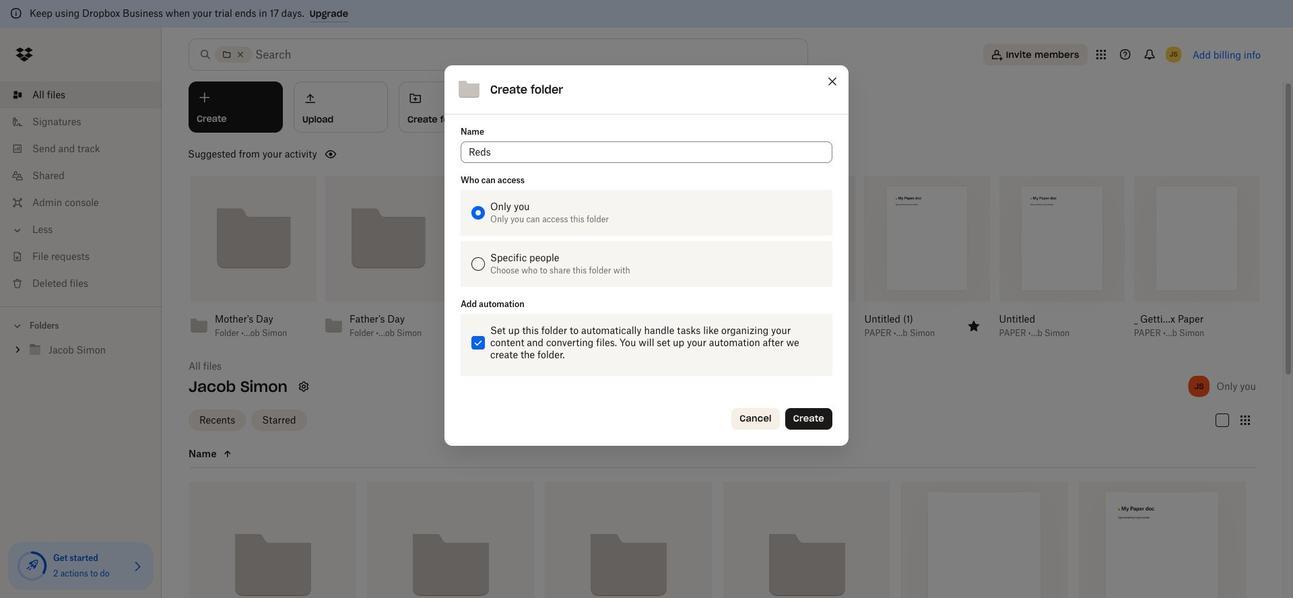 Task type: locate. For each thing, give the bounding box(es) containing it.
folder, file requests row
[[367, 481, 534, 598]]

dropbox image
[[11, 41, 38, 68]]

folder, mother's day row
[[545, 481, 712, 598]]

None radio
[[472, 257, 485, 271]]

folder, send and track row
[[723, 481, 890, 598]]

list item
[[0, 82, 162, 108]]

alert
[[0, 0, 1293, 28]]

list
[[0, 73, 162, 307]]

folder, father's day row
[[189, 481, 356, 598]]

dialog
[[445, 65, 849, 446]]

None radio
[[472, 206, 485, 219]]



Task type: describe. For each thing, give the bounding box(es) containing it.
less image
[[11, 224, 24, 237]]

Folder name input text field
[[469, 145, 825, 160]]

file, _ my paper doc.paper row
[[1079, 481, 1246, 598]]

file, _ getting started with dropbox paper.paper row
[[901, 481, 1068, 598]]



Task type: vqa. For each thing, say whether or not it's contained in the screenshot.
option
yes



